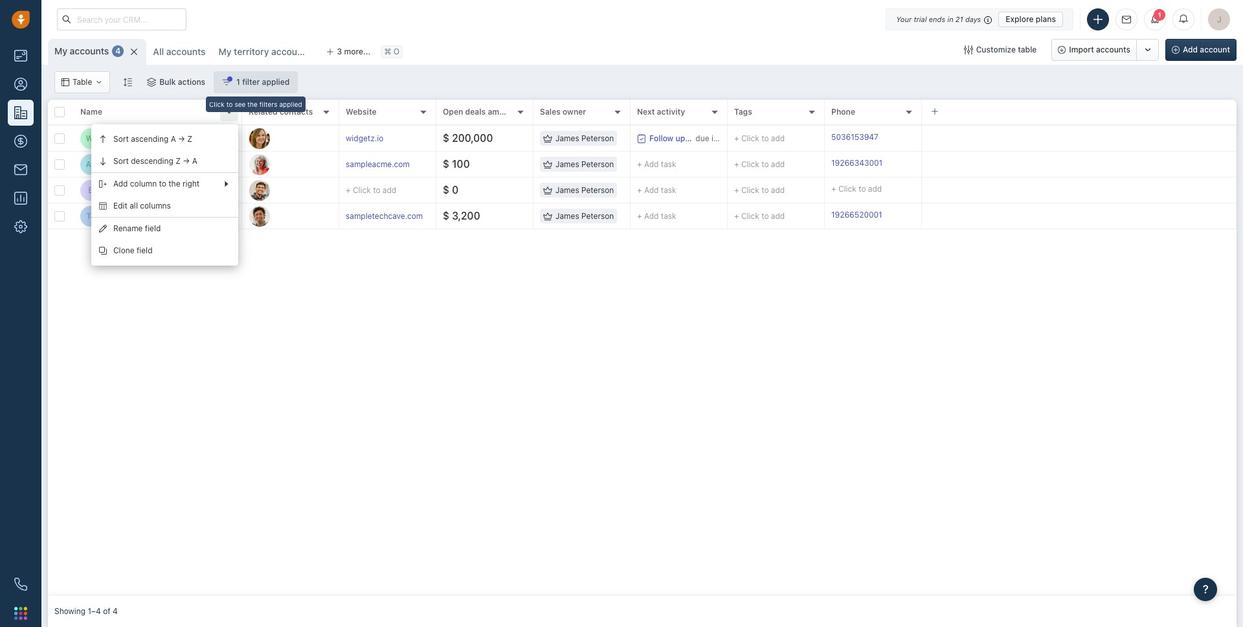 Task type: locate. For each thing, give the bounding box(es) containing it.
0 horizontal spatial the
[[169, 179, 180, 189]]

+ click to add for $ 3,200
[[735, 211, 785, 221]]

+
[[735, 133, 739, 143], [637, 159, 642, 169], [735, 159, 739, 169], [832, 184, 837, 194], [637, 185, 642, 195], [346, 185, 351, 195], [735, 185, 739, 195], [637, 211, 642, 221], [735, 211, 739, 221]]

container_wx8msf4aqz5i3rn1 image inside "table" 'popup button'
[[62, 78, 69, 86]]

→
[[178, 134, 185, 144], [183, 156, 190, 166]]

clone field menu item
[[91, 240, 238, 262]]

$ left 200,000
[[443, 132, 450, 144]]

menu containing sort ascending a → z
[[91, 124, 238, 266]]

1 $ from the top
[[443, 132, 450, 144]]

field for rename field
[[145, 224, 161, 233]]

0 vertical spatial a
[[171, 134, 176, 144]]

19266520001 link
[[832, 209, 883, 223]]

container_wx8msf4aqz5i3rn1 image inside "table" 'popup button'
[[95, 78, 103, 86]]

1 vertical spatial + add task
[[637, 185, 677, 195]]

(sample) inside "link"
[[155, 132, 193, 143]]

2 sort from the top
[[113, 156, 129, 166]]

accounts for all
[[166, 46, 206, 57]]

james peterson for $ 100
[[556, 159, 614, 169]]

0 vertical spatial sort
[[113, 134, 129, 144]]

3
[[337, 47, 342, 56]]

$ for $ 0
[[443, 184, 450, 196]]

⌘
[[384, 47, 392, 57]]

row group
[[48, 126, 242, 229], [242, 126, 1237, 229]]

1 vertical spatial 1
[[237, 77, 240, 87]]

field down techcave (sample) link
[[145, 224, 161, 233]]

territory
[[234, 46, 269, 57]]

3 james peterson from the top
[[556, 185, 614, 195]]

0 horizontal spatial 1
[[237, 77, 240, 87]]

$ left "100"
[[443, 158, 450, 170]]

3 cell from the top
[[922, 177, 1237, 203]]

field inside menu item
[[145, 224, 161, 233]]

the left right
[[169, 179, 180, 189]]

1 james peterson from the top
[[556, 133, 614, 143]]

days right 21
[[966, 15, 982, 23]]

import accounts button
[[1052, 39, 1138, 61]]

sort
[[113, 134, 129, 144], [113, 156, 129, 166]]

s image
[[249, 206, 270, 226]]

0 vertical spatial task
[[661, 159, 677, 169]]

1 filter applied
[[237, 77, 290, 87]]

0 horizontal spatial days
[[727, 133, 744, 143]]

sort ascending a → z menu item
[[91, 128, 238, 150]]

1 vertical spatial days
[[727, 133, 744, 143]]

press space to select this row. row containing $ 100
[[242, 152, 1237, 177]]

3 more... button
[[319, 43, 378, 61]]

→ up right
[[183, 156, 190, 166]]

2 + add task from the top
[[637, 185, 677, 195]]

name
[[80, 107, 102, 117]]

3 task from the top
[[661, 211, 677, 221]]

table
[[1018, 45, 1037, 54]]

e for e corp (sample)
[[106, 184, 112, 195]]

1 cell from the top
[[922, 126, 1237, 151]]

container_wx8msf4aqz5i3rn1 image
[[964, 45, 973, 54], [222, 78, 231, 87], [95, 78, 103, 86], [543, 134, 553, 143], [637, 134, 646, 143], [543, 160, 553, 169], [543, 212, 553, 221]]

1 vertical spatial sort
[[113, 156, 129, 166]]

press space to select this row. row
[[48, 126, 242, 152], [242, 126, 1237, 152], [48, 152, 242, 177], [242, 152, 1237, 177], [48, 177, 242, 203], [242, 177, 1237, 203], [48, 203, 242, 229], [242, 203, 1237, 229]]

to
[[227, 100, 233, 108], [762, 133, 769, 143], [762, 159, 769, 169], [159, 179, 166, 189], [859, 184, 866, 194], [373, 185, 381, 195], [762, 185, 769, 195], [762, 211, 769, 221]]

rename field menu item
[[91, 218, 238, 240]]

grid
[[48, 98, 1237, 596]]

sort up acme
[[113, 134, 129, 144]]

filter
[[242, 77, 260, 87]]

2 row group from the left
[[242, 126, 1237, 229]]

1 horizontal spatial z
[[187, 134, 193, 144]]

of
[[103, 607, 111, 616]]

task for $ 100
[[661, 159, 677, 169]]

4 peterson from the top
[[582, 211, 614, 221]]

4 $ from the top
[[443, 210, 450, 222]]

1 inside button
[[237, 77, 240, 87]]

1 up import accounts group
[[1158, 11, 1162, 19]]

days inside "press space to select this row." row
[[727, 133, 744, 143]]

james peterson
[[556, 133, 614, 143], [556, 159, 614, 169], [556, 185, 614, 195], [556, 211, 614, 221]]

1 vertical spatial z
[[176, 156, 181, 166]]

applied up filters
[[262, 77, 290, 87]]

4 james peterson from the top
[[556, 211, 614, 221]]

accounts up table
[[70, 45, 109, 56]]

4 down search your crm... text box
[[116, 46, 121, 56]]

customize table
[[977, 45, 1037, 54]]

4 inside my accounts 4
[[116, 46, 121, 56]]

corp
[[114, 184, 135, 195]]

+ click to add for $ 100
[[735, 159, 785, 169]]

a up right
[[192, 156, 198, 166]]

1 vertical spatial applied
[[279, 100, 302, 108]]

clone
[[113, 246, 134, 256]]

1 vertical spatial the
[[169, 179, 180, 189]]

+ add task
[[637, 159, 677, 169], [637, 185, 677, 195], [637, 211, 677, 221]]

1 horizontal spatial 1
[[1158, 11, 1162, 19]]

1 vertical spatial →
[[183, 156, 190, 166]]

0 vertical spatial field
[[145, 224, 161, 233]]

sampletechcave.com
[[346, 211, 423, 221]]

add
[[771, 133, 785, 143], [771, 159, 785, 169], [869, 184, 882, 194], [383, 185, 397, 195], [771, 185, 785, 195], [771, 211, 785, 221]]

2 peterson from the top
[[582, 159, 614, 169]]

click
[[209, 100, 225, 108], [742, 133, 760, 143], [742, 159, 760, 169], [839, 184, 857, 194], [353, 185, 371, 195], [742, 185, 760, 195], [742, 211, 760, 221]]

james for 0
[[556, 185, 580, 195]]

1 for 1
[[1158, 11, 1162, 19]]

j image
[[249, 128, 270, 149], [249, 180, 270, 200]]

z
[[187, 134, 193, 144], [176, 156, 181, 166]]

0 vertical spatial z
[[187, 134, 193, 144]]

open
[[443, 107, 463, 117]]

4 cell from the top
[[922, 203, 1237, 229]]

cell for $ 3,200
[[922, 203, 1237, 229]]

0 vertical spatial 4
[[116, 46, 121, 56]]

my for my territory accounts
[[219, 46, 232, 57]]

1 for 1 filter applied
[[237, 77, 240, 87]]

1 horizontal spatial e
[[106, 184, 112, 195]]

my left territory
[[219, 46, 232, 57]]

1 james from the top
[[556, 133, 580, 143]]

showing 1–4 of 4
[[54, 607, 118, 616]]

sort descending z → a menu item
[[91, 150, 238, 172]]

press space to select this row. row containing techcave (sample)
[[48, 203, 242, 229]]

bulk actions
[[160, 77, 205, 87]]

applied
[[262, 77, 290, 87], [279, 100, 302, 108]]

4
[[116, 46, 121, 56], [113, 607, 118, 616]]

3 $ from the top
[[443, 184, 450, 196]]

1 peterson from the top
[[582, 133, 614, 143]]

click to see the filters applied
[[209, 100, 302, 108]]

website
[[346, 107, 377, 117]]

e
[[106, 184, 112, 195], [88, 185, 93, 195]]

5036153947 link
[[832, 131, 879, 145]]

my up "table" 'popup button'
[[54, 45, 67, 56]]

techcave (sample)
[[106, 210, 187, 221]]

→ for z
[[178, 134, 185, 144]]

field
[[145, 224, 161, 233], [137, 246, 153, 256]]

z down sort ascending a → z menu item
[[176, 156, 181, 166]]

1 vertical spatial a
[[192, 156, 198, 166]]

1 task from the top
[[661, 159, 677, 169]]

j image for $ 200,000
[[249, 128, 270, 149]]

press space to select this row. row containing e corp (sample)
[[48, 177, 242, 203]]

phone element
[[8, 571, 34, 597]]

your trial ends in 21 days
[[897, 15, 982, 23]]

sort left inc
[[113, 156, 129, 166]]

field inside menu item
[[137, 246, 153, 256]]

add for $ 100
[[771, 159, 785, 169]]

freshworks switcher image
[[14, 607, 27, 620]]

1 horizontal spatial container_wx8msf4aqz5i3rn1 image
[[147, 78, 156, 87]]

$ left 0
[[443, 184, 450, 196]]

related contacts
[[249, 107, 313, 117]]

+ add task for $ 0
[[637, 185, 677, 195]]

$
[[443, 132, 450, 144], [443, 158, 450, 170], [443, 184, 450, 196], [443, 210, 450, 222]]

cell for $ 200,000
[[922, 126, 1237, 151]]

e down the ac at left
[[88, 185, 93, 195]]

add
[[1184, 45, 1198, 54], [644, 159, 659, 169], [113, 179, 128, 189], [644, 185, 659, 195], [644, 211, 659, 221]]

1 link
[[1145, 8, 1167, 30]]

2 cell from the top
[[922, 152, 1237, 177]]

accounts inside button
[[1097, 45, 1131, 54]]

sort descending z → a
[[113, 156, 198, 166]]

task for $ 3,200
[[661, 211, 677, 221]]

amount
[[488, 107, 517, 117]]

1 vertical spatial in
[[712, 133, 718, 143]]

0 horizontal spatial z
[[176, 156, 181, 166]]

container_wx8msf4aqz5i3rn1 image inside 1 filter applied button
[[222, 78, 231, 87]]

e left corp
[[106, 184, 112, 195]]

add for $ 3,200
[[771, 211, 785, 221]]

2 james peterson from the top
[[556, 159, 614, 169]]

widgetz.io
[[106, 132, 152, 143]]

z up sort descending z → a menu item
[[187, 134, 193, 144]]

james for 200,000
[[556, 133, 580, 143]]

sort inside sort descending z → a menu item
[[113, 156, 129, 166]]

field right "clone"
[[137, 246, 153, 256]]

1 vertical spatial j image
[[249, 180, 270, 200]]

0 horizontal spatial in
[[712, 133, 718, 143]]

1 row group from the left
[[48, 126, 242, 229]]

0 horizontal spatial container_wx8msf4aqz5i3rn1 image
[[62, 78, 69, 86]]

cell
[[922, 126, 1237, 151], [922, 152, 1237, 177], [922, 177, 1237, 203], [922, 203, 1237, 229]]

3 james from the top
[[556, 185, 580, 195]]

accounts right all
[[166, 46, 206, 57]]

add for $ 0
[[771, 185, 785, 195]]

acme inc (sample)
[[106, 158, 186, 169]]

techcave
[[106, 210, 147, 221]]

the right "see"
[[248, 100, 258, 108]]

+ click to add
[[735, 133, 785, 143], [735, 159, 785, 169], [832, 184, 882, 194], [346, 185, 397, 195], [735, 185, 785, 195], [735, 211, 785, 221]]

sort for sort descending z → a
[[113, 156, 129, 166]]

in left 21
[[948, 15, 954, 23]]

0 vertical spatial →
[[178, 134, 185, 144]]

→ for a
[[183, 156, 190, 166]]

activity
[[657, 107, 686, 117]]

add for $ 200,000
[[771, 133, 785, 143]]

0 vertical spatial days
[[966, 15, 982, 23]]

0 vertical spatial 1
[[1158, 11, 1162, 19]]

1 vertical spatial field
[[137, 246, 153, 256]]

name column header
[[74, 100, 242, 126]]

4 right the of
[[113, 607, 118, 616]]

+ add task for $ 3,200
[[637, 211, 677, 221]]

2 vertical spatial + add task
[[637, 211, 677, 221]]

add inside menu
[[113, 179, 128, 189]]

customize
[[977, 45, 1016, 54]]

1
[[1158, 11, 1162, 19], [237, 77, 240, 87]]

explore plans link
[[999, 11, 1064, 27]]

1 left filter
[[237, 77, 240, 87]]

sampleacme.com link
[[346, 159, 410, 169]]

widgetz.io (sample)
[[106, 132, 193, 143]]

accounts right import
[[1097, 45, 1131, 54]]

1 horizontal spatial my
[[219, 46, 232, 57]]

row group containing $ 200,000
[[242, 126, 1237, 229]]

→ up sort descending z → a menu item
[[178, 134, 185, 144]]

1 horizontal spatial in
[[948, 15, 954, 23]]

0 vertical spatial j image
[[249, 128, 270, 149]]

$ 100
[[443, 158, 470, 170]]

3 + add task from the top
[[637, 211, 677, 221]]

days right 2
[[727, 133, 744, 143]]

in left 2
[[712, 133, 718, 143]]

the
[[248, 100, 258, 108], [169, 179, 180, 189]]

$ 3,200
[[443, 210, 480, 222]]

menu
[[91, 124, 238, 266]]

3 peterson from the top
[[582, 185, 614, 195]]

due
[[696, 133, 710, 143]]

0 horizontal spatial my
[[54, 45, 67, 56]]

z inside sort descending z → a menu item
[[176, 156, 181, 166]]

j image down l icon on the left
[[249, 180, 270, 200]]

$ left 3,200
[[443, 210, 450, 222]]

e corp (sample)
[[106, 184, 175, 195]]

1 filter applied button
[[214, 71, 298, 93]]

container_wx8msf4aqz5i3rn1 image inside bulk actions button
[[147, 78, 156, 87]]

techcave (sample) link
[[106, 210, 187, 223]]

ascending
[[131, 134, 169, 144]]

column
[[130, 179, 157, 189]]

sort inside sort ascending a → z menu item
[[113, 134, 129, 144]]

add column to the right
[[113, 179, 200, 189]]

e corp (sample) link
[[106, 184, 175, 197]]

1 sort from the top
[[113, 134, 129, 144]]

1 horizontal spatial the
[[248, 100, 258, 108]]

see
[[235, 100, 246, 108]]

accounts
[[1097, 45, 1131, 54], [70, 45, 109, 56], [166, 46, 206, 57], [271, 46, 311, 57]]

Search your CRM... text field
[[57, 8, 187, 30]]

0 horizontal spatial e
[[88, 185, 93, 195]]

1 j image from the top
[[249, 128, 270, 149]]

2 james from the top
[[556, 159, 580, 169]]

4 james from the top
[[556, 211, 580, 221]]

2 j image from the top
[[249, 180, 270, 200]]

+ click to add for $ 0
[[735, 185, 785, 195]]

field for clone field
[[137, 246, 153, 256]]

james for 3,200
[[556, 211, 580, 221]]

applied right filters
[[279, 100, 302, 108]]

related
[[249, 107, 278, 117]]

a
[[171, 134, 176, 144], [192, 156, 198, 166]]

2 vertical spatial task
[[661, 211, 677, 221]]

cell for $ 0
[[922, 177, 1237, 203]]

2 task from the top
[[661, 185, 677, 195]]

name row
[[48, 100, 242, 126]]

o
[[394, 47, 400, 57]]

j image up l icon on the left
[[249, 128, 270, 149]]

0 vertical spatial + add task
[[637, 159, 677, 169]]

2 $ from the top
[[443, 158, 450, 170]]

1 vertical spatial task
[[661, 185, 677, 195]]

0 vertical spatial applied
[[262, 77, 290, 87]]

all accounts button
[[147, 39, 212, 65], [153, 46, 206, 57]]

add for $ 100
[[644, 159, 659, 169]]

1 + add task from the top
[[637, 159, 677, 169]]

add account button
[[1166, 39, 1237, 61]]

a right ascending
[[171, 134, 176, 144]]

phone
[[832, 107, 856, 117]]

container_wx8msf4aqz5i3rn1 image
[[147, 78, 156, 87], [62, 78, 69, 86], [543, 186, 553, 195]]

in inside "press space to select this row." row
[[712, 133, 718, 143]]

⌘ o
[[384, 47, 400, 57]]

deals
[[465, 107, 486, 117]]

0 vertical spatial the
[[248, 100, 258, 108]]



Task type: vqa. For each thing, say whether or not it's contained in the screenshot.
"Widgetz.io (sample)"
yes



Task type: describe. For each thing, give the bounding box(es) containing it.
add for $ 3,200
[[644, 211, 659, 221]]

table
[[73, 77, 92, 87]]

200,000
[[452, 132, 493, 144]]

1–4
[[88, 607, 101, 616]]

next
[[637, 107, 655, 117]]

5036153947
[[832, 132, 879, 142]]

all accounts
[[153, 46, 206, 57]]

acme
[[106, 158, 130, 169]]

add account
[[1184, 45, 1231, 54]]

2 horizontal spatial container_wx8msf4aqz5i3rn1 image
[[543, 186, 553, 195]]

press space to select this row. row containing $ 3,200
[[242, 203, 1237, 229]]

row group containing widgetz.io (sample)
[[48, 126, 242, 229]]

rename field
[[113, 224, 161, 233]]

wi
[[86, 133, 96, 143]]

sales owner
[[540, 107, 586, 117]]

customize table button
[[956, 39, 1046, 61]]

1 horizontal spatial a
[[192, 156, 198, 166]]

applied inside button
[[262, 77, 290, 87]]

sort ascending a → z
[[113, 134, 193, 144]]

press space to select this row. row containing acme inc (sample)
[[48, 152, 242, 177]]

inc
[[133, 158, 146, 169]]

$ for $ 200,000
[[443, 132, 450, 144]]

rename
[[113, 224, 143, 233]]

actions
[[178, 77, 205, 87]]

sales
[[540, 107, 561, 117]]

edit all columns menu item
[[91, 195, 238, 217]]

grid containing $ 200,000
[[48, 98, 1237, 596]]

peterson for 0
[[582, 185, 614, 195]]

accounts for import
[[1097, 45, 1131, 54]]

press space to select this row. row containing $ 0
[[242, 177, 1237, 203]]

e for e
[[88, 185, 93, 195]]

widgetz.io
[[346, 133, 384, 143]]

container_wx8msf4aqz5i3rn1 image inside customize table button
[[964, 45, 973, 54]]

edit
[[113, 201, 128, 211]]

3,200
[[452, 210, 480, 222]]

+ click to add for $ 200,000
[[735, 133, 785, 143]]

accounts right territory
[[271, 46, 311, 57]]

the for right
[[169, 179, 180, 189]]

ends
[[929, 15, 946, 23]]

sampleacme.com
[[346, 159, 410, 169]]

account
[[1201, 45, 1231, 54]]

sort for sort ascending a → z
[[113, 134, 129, 144]]

clone field
[[113, 246, 153, 256]]

peterson for 100
[[582, 159, 614, 169]]

19266343001
[[832, 158, 883, 168]]

container_wx8msf4aqz5i3rn1 image for bulk actions
[[147, 78, 156, 87]]

more...
[[344, 47, 371, 56]]

import accounts
[[1070, 45, 1131, 54]]

j image for $ 0
[[249, 180, 270, 200]]

$ for $ 3,200
[[443, 210, 450, 222]]

bulk actions button
[[139, 71, 214, 93]]

filters
[[260, 100, 278, 108]]

james peterson for $ 200,000
[[556, 133, 614, 143]]

next activity
[[637, 107, 686, 117]]

$ 0
[[443, 184, 459, 196]]

widgetz.io link
[[346, 133, 384, 143]]

style_myh0__igzzd8unmi image
[[123, 77, 132, 86]]

0 horizontal spatial a
[[171, 134, 176, 144]]

bulk
[[160, 77, 176, 87]]

owner
[[563, 107, 586, 117]]

task for $ 0
[[661, 185, 677, 195]]

james peterson for $ 0
[[556, 185, 614, 195]]

import
[[1070, 45, 1095, 54]]

sampletechcave.com link
[[346, 211, 423, 221]]

accounts for my
[[70, 45, 109, 56]]

open deals amount
[[443, 107, 517, 117]]

plans
[[1036, 14, 1057, 24]]

z inside sort ascending a → z menu item
[[187, 134, 193, 144]]

to inside menu
[[159, 179, 166, 189]]

te
[[86, 211, 95, 221]]

phone image
[[14, 578, 27, 591]]

my for my accounts 4
[[54, 45, 67, 56]]

add inside button
[[1184, 45, 1198, 54]]

peterson for 200,000
[[582, 133, 614, 143]]

descending
[[131, 156, 174, 166]]

your
[[897, 15, 912, 23]]

3 more...
[[337, 47, 371, 56]]

ac
[[86, 159, 95, 169]]

peterson for 3,200
[[582, 211, 614, 221]]

press space to select this row. row containing widgetz.io (sample)
[[48, 126, 242, 152]]

cell for $ 100
[[922, 152, 1237, 177]]

+ add task for $ 100
[[637, 159, 677, 169]]

contacts
[[280, 107, 313, 117]]

the for filters
[[248, 100, 258, 108]]

0
[[452, 184, 459, 196]]

due in 2 days
[[696, 133, 744, 143]]

all
[[130, 201, 138, 211]]

l image
[[249, 154, 270, 175]]

james for 100
[[556, 159, 580, 169]]

$ for $ 100
[[443, 158, 450, 170]]

1 vertical spatial 4
[[113, 607, 118, 616]]

trial
[[914, 15, 927, 23]]

container_wx8msf4aqz5i3rn1 image for table
[[62, 78, 69, 86]]

acme inc (sample) link
[[106, 158, 186, 171]]

explore plans
[[1006, 14, 1057, 24]]

$ 200,000
[[443, 132, 493, 144]]

showing
[[54, 607, 86, 616]]

1 horizontal spatial days
[[966, 15, 982, 23]]

columns
[[140, 201, 171, 211]]

add for $ 0
[[644, 185, 659, 195]]

edit all columns
[[113, 201, 171, 211]]

2
[[721, 133, 725, 143]]

press space to select this row. row containing $ 200,000
[[242, 126, 1237, 152]]

explore
[[1006, 14, 1034, 24]]

right
[[183, 179, 200, 189]]

james peterson for $ 3,200
[[556, 211, 614, 221]]

my accounts link
[[54, 45, 109, 58]]

19266520001
[[832, 210, 883, 220]]

all
[[153, 46, 164, 57]]

table button
[[54, 71, 110, 93]]

0 vertical spatial in
[[948, 15, 954, 23]]

import accounts group
[[1052, 39, 1160, 61]]



